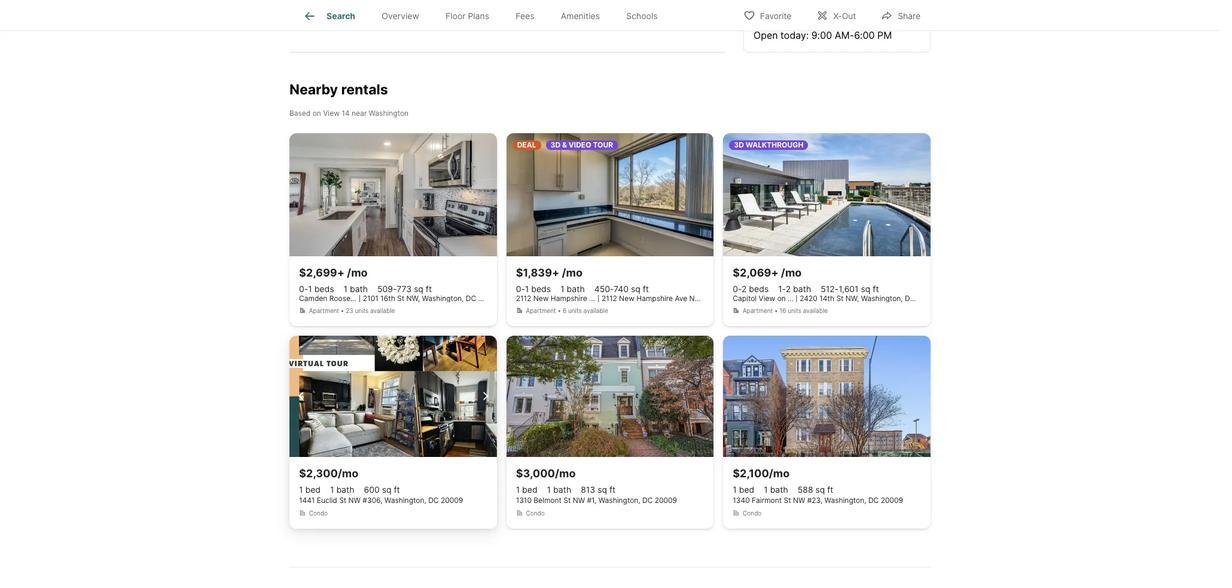 Task type: locate. For each thing, give the bounding box(es) containing it.
0 horizontal spatial 3d
[[551, 140, 560, 149]]

2 horizontal spatial nw
[[793, 496, 805, 505]]

x-
[[833, 10, 842, 21]]

yellow
[[696, 3, 722, 13]]

0- down $1,839+
[[516, 284, 525, 294]]

0-
[[299, 284, 308, 294], [516, 284, 525, 294], [733, 284, 742, 294]]

dc for 1340 fairmont st nw #23, washington, dc 20009
[[868, 496, 879, 505]]

nw down 588
[[793, 496, 805, 505]]

305, 325, 42, 43, 52, 54, 59, 63, 64, 90, 92, 96, d32, green, h2, h4, h8, s2, s9, w47, wp-am, yellow (202) 979-1108 open today: 9:00 am-6:00 pm
[[323, 3, 892, 41]]

on up 16
[[777, 294, 786, 303]]

units right 16
[[788, 307, 801, 314]]

1340
[[733, 496, 750, 505]]

14th right 2420 in the bottom right of the page
[[819, 294, 834, 303]]

available
[[370, 307, 395, 314], [583, 307, 608, 314], [803, 307, 828, 314]]

#1,
[[587, 496, 597, 505]]

813
[[581, 485, 595, 495]]

0 horizontal spatial nw
[[348, 496, 361, 505]]

0 horizontal spatial apartment
[[309, 307, 339, 314]]

3 condo from the left
[[743, 510, 762, 517]]

washington, right #23,
[[824, 496, 866, 505]]

3 units from the left
[[788, 307, 801, 314]]

nearby
[[289, 81, 338, 98]]

rentals
[[341, 81, 388, 98]]

w47,
[[640, 3, 660, 13]]

588
[[798, 485, 813, 495]]

0 horizontal spatial view
[[323, 109, 340, 118]]

2 available from the left
[[583, 307, 608, 314]]

1 bath up euclid
[[330, 485, 354, 495]]

1 beds from the left
[[314, 284, 334, 294]]

photo of 2112 new hampshire ave nw, washington, dc 20009 image
[[506, 133, 714, 256]]

pm
[[877, 29, 892, 41]]

bed for $3,000
[[522, 485, 537, 495]]

nw for $3,000 /mo
[[573, 496, 585, 505]]

beds down $2,069+
[[749, 284, 769, 294]]

•
[[341, 307, 344, 314], [558, 307, 561, 314], [775, 307, 778, 314]]

1
[[308, 284, 312, 294], [344, 284, 347, 294], [525, 284, 529, 294], [560, 284, 564, 294], [299, 485, 303, 495], [330, 485, 334, 495], [516, 485, 520, 495], [547, 485, 551, 495], [733, 485, 737, 495], [764, 485, 768, 495]]

0 horizontal spatial 0-1 beds
[[299, 284, 334, 294]]

| left 740
[[597, 294, 600, 303]]

2 down $2,069+
[[742, 284, 747, 294]]

2 for 0-
[[742, 284, 747, 294]]

2 horizontal spatial 1 bed
[[733, 485, 754, 495]]

ft right 773
[[426, 284, 432, 294]]

washington, down 813 sq ft
[[599, 496, 640, 505]]

bed up '1441'
[[305, 485, 321, 495]]

nw, right ave
[[689, 294, 703, 303]]

washington, down $2,069+
[[705, 294, 747, 303]]

capitol view on 14th
[[733, 294, 803, 303]]

14th
[[788, 294, 803, 303], [819, 294, 834, 303]]

st for $2,300 /mo
[[339, 496, 346, 505]]

new down $1,839+
[[533, 294, 549, 303]]

1 down $2,699+ on the left top
[[308, 284, 312, 294]]

3 nw, from the left
[[846, 294, 859, 303]]

fairmont
[[752, 496, 782, 505]]

nw, right 16th
[[406, 294, 420, 303]]

1 bed up '1441'
[[299, 485, 321, 495]]

2 horizontal spatial apartment
[[743, 307, 773, 314]]

view left the 1-
[[759, 294, 775, 303]]

st right euclid
[[339, 496, 346, 505]]

1 vertical spatial view
[[759, 294, 775, 303]]

2 beds from the left
[[531, 284, 551, 294]]

3 beds from the left
[[749, 284, 769, 294]]

0 horizontal spatial 2
[[742, 284, 747, 294]]

available down 16th
[[370, 307, 395, 314]]

• left the 23
[[341, 307, 344, 314]]

hampshire left ave
[[636, 294, 673, 303]]

1 bath up apartment • 6 units available at the bottom left
[[560, 284, 585, 294]]

1 available from the left
[[370, 307, 395, 314]]

6:00
[[854, 29, 875, 41]]

condo down 1340
[[743, 510, 762, 517]]

beds for $2,069+
[[749, 284, 769, 294]]

0 horizontal spatial beds
[[314, 284, 334, 294]]

1 vertical spatial on
[[777, 294, 786, 303]]

3d for 3d walkthrough
[[734, 140, 744, 149]]

nw for $2,100 /mo
[[793, 496, 805, 505]]

3d & video tour
[[551, 140, 613, 149]]

• left 16
[[775, 307, 778, 314]]

0 horizontal spatial available
[[370, 307, 395, 314]]

0 horizontal spatial bed
[[305, 485, 321, 495]]

1 horizontal spatial on
[[777, 294, 786, 303]]

2 horizontal spatial beds
[[749, 284, 769, 294]]

apartment for $2,069+
[[743, 307, 773, 314]]

| left 2101
[[359, 294, 361, 303]]

1 horizontal spatial hampshire
[[636, 294, 673, 303]]

capitol
[[733, 294, 757, 303]]

1 hampshire from the left
[[551, 294, 587, 303]]

2 horizontal spatial nw,
[[846, 294, 859, 303]]

view left 14
[[323, 109, 340, 118]]

bed up 1310
[[522, 485, 537, 495]]

beds
[[314, 284, 334, 294], [531, 284, 551, 294], [749, 284, 769, 294]]

/mo for $2,100 /mo
[[769, 468, 790, 480]]

0 horizontal spatial condo
[[309, 510, 328, 517]]

beds down $2,699+ on the left top
[[314, 284, 334, 294]]

units right the 23
[[355, 307, 369, 314]]

450-
[[594, 284, 614, 294]]

open
[[754, 29, 778, 41]]

2 horizontal spatial units
[[788, 307, 801, 314]]

dc for | 2420 14th st nw, washington, dc 20009
[[905, 294, 915, 303]]

view
[[323, 109, 340, 118], [759, 294, 775, 303]]

2 up apartment • 16 units available
[[786, 284, 791, 294]]

1-
[[778, 284, 786, 294]]

1 nw, from the left
[[406, 294, 420, 303]]

photo of 1310 belmont st nw #1, washington, dc 20009 image
[[506, 336, 714, 457]]

2 1 bed from the left
[[516, 485, 537, 495]]

0 horizontal spatial •
[[341, 307, 344, 314]]

2 0- from the left
[[516, 284, 525, 294]]

h8,
[[594, 3, 608, 13]]

0 vertical spatial on
[[313, 109, 321, 118]]

#306,
[[363, 496, 382, 505]]

0 horizontal spatial new
[[533, 294, 549, 303]]

hampshire up apartment • 6 units available at the bottom left
[[551, 294, 587, 303]]

1 bed for $2,300
[[299, 485, 321, 495]]

96,
[[498, 3, 510, 13]]

1 bed from the left
[[305, 485, 321, 495]]

amenities
[[561, 11, 600, 21]]

2 bed from the left
[[522, 485, 537, 495]]

st for $3,000 /mo
[[564, 496, 571, 505]]

63,
[[438, 3, 451, 13]]

0 horizontal spatial 2112
[[516, 294, 531, 303]]

| left 2420 in the bottom right of the page
[[795, 294, 798, 303]]

2101
[[363, 294, 378, 303]]

washington, down 600 sq ft
[[384, 496, 426, 505]]

nw left #306,
[[348, 496, 361, 505]]

0-1 beds down $1,839+
[[516, 284, 551, 294]]

near
[[352, 109, 367, 118]]

washington, for | 2420 14th st nw, washington, dc 20009
[[861, 294, 903, 303]]

2 nw from the left
[[573, 496, 585, 505]]

2112
[[516, 294, 531, 303], [602, 294, 617, 303]]

1 units from the left
[[355, 307, 369, 314]]

1 3d from the left
[[551, 140, 560, 149]]

bath up euclid
[[336, 485, 354, 495]]

bath for $2,100 /mo
[[770, 485, 788, 495]]

1 horizontal spatial units
[[568, 307, 582, 314]]

bath up apartment • 23 units available
[[350, 284, 368, 294]]

0 horizontal spatial |
[[359, 294, 361, 303]]

bed up 1340
[[739, 485, 754, 495]]

floor plans tab
[[432, 2, 502, 31]]

1 horizontal spatial 2
[[786, 284, 791, 294]]

0 horizontal spatial hampshire
[[551, 294, 587, 303]]

bath up fairmont
[[770, 485, 788, 495]]

today:
[[781, 29, 809, 41]]

2 units from the left
[[568, 307, 582, 314]]

3d for 3d & video tour
[[551, 140, 560, 149]]

units for $1,839+ /mo
[[568, 307, 582, 314]]

green,
[[534, 3, 560, 13]]

979-
[[782, 13, 805, 25]]

am,
[[679, 3, 694, 13]]

bath up belmont on the bottom of page
[[553, 485, 571, 495]]

90,
[[468, 3, 481, 13]]

1 horizontal spatial 0-
[[516, 284, 525, 294]]

2112 new hampshire avenue apartments
[[516, 294, 656, 303]]

1 14th from the left
[[788, 294, 803, 303]]

3 0- from the left
[[733, 284, 742, 294]]

2 0-1 beds from the left
[[516, 284, 551, 294]]

1 bath up fairmont
[[764, 485, 788, 495]]

bath up apartment • 6 units available at the bottom left
[[567, 284, 585, 294]]

available down 2420 in the bottom right of the page
[[803, 307, 828, 314]]

1 horizontal spatial 3d
[[734, 140, 744, 149]]

3 apartment from the left
[[743, 307, 773, 314]]

overview tab
[[369, 2, 432, 31]]

1 bath up apartment • 23 units available
[[344, 284, 368, 294]]

1 horizontal spatial new
[[619, 294, 634, 303]]

59,
[[423, 3, 436, 13]]

$2,069+ /mo
[[733, 267, 802, 279]]

schools
[[626, 11, 658, 21]]

1 horizontal spatial 14th
[[819, 294, 834, 303]]

2 • from the left
[[558, 307, 561, 314]]

available down avenue on the bottom of the page
[[583, 307, 608, 314]]

0- for $2,069+
[[733, 284, 742, 294]]

0 horizontal spatial on
[[313, 109, 321, 118]]

3 1 bed from the left
[[733, 485, 754, 495]]

deal
[[517, 140, 536, 149]]

2 horizontal spatial available
[[803, 307, 828, 314]]

14th up apartment • 16 units available
[[788, 294, 803, 303]]

3 nw from the left
[[793, 496, 805, 505]]

washington, right 1,601 in the right of the page
[[861, 294, 903, 303]]

1 nw from the left
[[348, 496, 361, 505]]

0 horizontal spatial nw,
[[406, 294, 420, 303]]

previous button image
[[294, 389, 309, 404]]

2 horizontal spatial •
[[775, 307, 778, 314]]

2 horizontal spatial condo
[[743, 510, 762, 517]]

photo of 2420 14th st nw, washington, dc 20009 image
[[723, 133, 931, 256]]

based
[[289, 109, 311, 118]]

1 0-1 beds from the left
[[299, 284, 334, 294]]

2 2 from the left
[[786, 284, 791, 294]]

on right based
[[313, 109, 321, 118]]

1 • from the left
[[341, 307, 344, 314]]

1 bath for $3,000
[[547, 485, 571, 495]]

1-2 bath
[[778, 284, 811, 294]]

0- for $2,699+
[[299, 284, 308, 294]]

tour
[[593, 140, 613, 149]]

512-
[[821, 284, 839, 294]]

washington,
[[422, 294, 464, 303], [705, 294, 747, 303], [861, 294, 903, 303], [384, 496, 426, 505], [599, 496, 640, 505], [824, 496, 866, 505]]

units right 6 at the left of the page
[[568, 307, 582, 314]]

1 horizontal spatial •
[[558, 307, 561, 314]]

condo for $3,000
[[526, 510, 545, 517]]

st
[[397, 294, 404, 303], [836, 294, 844, 303], [339, 496, 346, 505], [564, 496, 571, 505], [784, 496, 791, 505]]

3 available from the left
[[803, 307, 828, 314]]

1 horizontal spatial available
[[583, 307, 608, 314]]

305, 325, 42, 43, 52, 54, 59, 63, 64, 90, 92, 96, d32, green, h2, h4, h8, s2, s9, w47, wp-am, yellow button
[[290, 0, 722, 23]]

3d walkthrough
[[734, 140, 803, 149]]

apartment • 23 units available
[[309, 307, 395, 314]]

0- down $2,699+ on the left top
[[299, 284, 308, 294]]

1 2 from the left
[[742, 284, 747, 294]]

0 horizontal spatial 14th
[[788, 294, 803, 303]]

sq
[[414, 284, 423, 294], [631, 284, 640, 294], [861, 284, 870, 294], [382, 485, 391, 495], [598, 485, 607, 495], [815, 485, 825, 495]]

nw, right 512-
[[846, 294, 859, 303]]

2 3d from the left
[[734, 140, 744, 149]]

tab list containing search
[[289, 0, 680, 31]]

3d left walkthrough
[[734, 140, 744, 149]]

$2,069+
[[733, 267, 778, 279]]

3 bed from the left
[[739, 485, 754, 495]]

2 14th from the left
[[819, 294, 834, 303]]

1 horizontal spatial 2112
[[602, 294, 617, 303]]

2 | from the left
[[597, 294, 600, 303]]

1 horizontal spatial condo
[[526, 510, 545, 517]]

2 horizontal spatial 0-
[[733, 284, 742, 294]]

1 horizontal spatial bed
[[522, 485, 537, 495]]

2 apartment from the left
[[526, 307, 556, 314]]

0-2 beds
[[733, 284, 769, 294]]

tab list
[[289, 0, 680, 31]]

new right 450-
[[619, 294, 634, 303]]

apartment left 6 at the left of the page
[[526, 307, 556, 314]]

• left 6 at the left of the page
[[558, 307, 561, 314]]

1 horizontal spatial 1 bed
[[516, 485, 537, 495]]

2 horizontal spatial |
[[795, 294, 798, 303]]

1 horizontal spatial 0-1 beds
[[516, 284, 551, 294]]

3 | from the left
[[795, 294, 798, 303]]

st right belmont on the bottom of page
[[564, 496, 571, 505]]

$2,300
[[299, 468, 338, 480]]

hampshire
[[551, 294, 587, 303], [636, 294, 673, 303]]

condo down euclid
[[309, 510, 328, 517]]

| for $2,069+
[[795, 294, 798, 303]]

1 bed up 1340
[[733, 485, 754, 495]]

#23,
[[807, 496, 822, 505]]

3d left &
[[551, 140, 560, 149]]

1340 fairmont st nw #23, washington, dc 20009
[[733, 496, 903, 505]]

search link
[[303, 9, 355, 23]]

0- down $2,069+
[[733, 284, 742, 294]]

1,601
[[839, 284, 859, 294]]

washington, for 1310 belmont st nw #1, washington, dc 20009
[[599, 496, 640, 505]]

apartment
[[309, 307, 339, 314], [526, 307, 556, 314], [743, 307, 773, 314]]

773
[[397, 284, 412, 294]]

|
[[359, 294, 361, 303], [597, 294, 600, 303], [795, 294, 798, 303]]

0-1 beds down $2,699+ on the left top
[[299, 284, 334, 294]]

1 horizontal spatial nw
[[573, 496, 585, 505]]

3 • from the left
[[775, 307, 778, 314]]

ft
[[426, 284, 432, 294], [643, 284, 649, 294], [873, 284, 879, 294], [394, 485, 400, 495], [609, 485, 615, 495], [827, 485, 833, 495]]

0 horizontal spatial 0-
[[299, 284, 308, 294]]

0 horizontal spatial 1 bed
[[299, 485, 321, 495]]

2
[[742, 284, 747, 294], [786, 284, 791, 294]]

1 apartment from the left
[[309, 307, 339, 314]]

1 down $1,839+
[[525, 284, 529, 294]]

condo
[[309, 510, 328, 517], [526, 510, 545, 517], [743, 510, 762, 517]]

condo for $2,100
[[743, 510, 762, 517]]

1 condo from the left
[[309, 510, 328, 517]]

st right fairmont
[[784, 496, 791, 505]]

apartment down "camden"
[[309, 307, 339, 314]]

1 horizontal spatial apartment
[[526, 307, 556, 314]]

$1,839+
[[516, 267, 559, 279]]

units for $2,069+ /mo
[[788, 307, 801, 314]]

apartment down capitol view on 14th
[[743, 307, 773, 314]]

apartment for $2,699+
[[309, 307, 339, 314]]

1 1 bed from the left
[[299, 485, 321, 495]]

sq up 1340 fairmont st nw #23, washington, dc 20009
[[815, 485, 825, 495]]

on
[[313, 109, 321, 118], [777, 294, 786, 303]]

1 horizontal spatial nw,
[[689, 294, 703, 303]]

ft up 1340 fairmont st nw #23, washington, dc 20009
[[827, 485, 833, 495]]

1 down $1,839+ /mo
[[560, 284, 564, 294]]

beds down $1,839+
[[531, 284, 551, 294]]

$2,699+
[[299, 267, 344, 279]]

1 horizontal spatial beds
[[531, 284, 551, 294]]

1 bath up belmont on the bottom of page
[[547, 485, 571, 495]]

2 horizontal spatial bed
[[739, 485, 754, 495]]

am-
[[835, 29, 854, 41]]

2 new from the left
[[619, 294, 634, 303]]

20009 for 1441 euclid st nw #306, washington, dc 20009
[[441, 496, 463, 505]]

1 horizontal spatial |
[[597, 294, 600, 303]]

bath for $2,699+ /mo
[[350, 284, 368, 294]]

1 0- from the left
[[299, 284, 308, 294]]

sq right 773
[[414, 284, 423, 294]]

0 horizontal spatial units
[[355, 307, 369, 314]]

1310 belmont st nw #1, washington, dc 20009
[[516, 496, 677, 505]]

/mo for $2,699+ /mo
[[347, 267, 368, 279]]

condo down 1310
[[526, 510, 545, 517]]

based on view 14 near washington
[[289, 109, 409, 118]]

units
[[355, 307, 369, 314], [568, 307, 582, 314], [788, 307, 801, 314]]

st for $2,100 /mo
[[784, 496, 791, 505]]

1 up euclid
[[330, 485, 334, 495]]

1 bed up 1310
[[516, 485, 537, 495]]

ft right 1,601 in the right of the page
[[873, 284, 879, 294]]

nw left #1, at bottom left
[[573, 496, 585, 505]]

1310
[[516, 496, 532, 505]]

2 condo from the left
[[526, 510, 545, 517]]



Task type: describe. For each thing, give the bounding box(es) containing it.
dc for 1310 belmont st nw #1, washington, dc 20009
[[642, 496, 653, 505]]

509-
[[377, 284, 397, 294]]

search
[[327, 11, 355, 21]]

sq right 1,601 in the right of the page
[[861, 284, 870, 294]]

$2,300 /mo
[[299, 468, 358, 480]]

condo for $2,300
[[309, 510, 328, 517]]

s9,
[[625, 3, 638, 13]]

42,
[[363, 3, 376, 13]]

available for $1,839+ /mo
[[583, 307, 608, 314]]

ft up the 1441 euclid st nw #306, washington, dc 20009
[[394, 485, 400, 495]]

$2,100
[[733, 468, 769, 480]]

23
[[346, 307, 353, 314]]

92,
[[483, 3, 496, 13]]

16
[[780, 307, 786, 314]]

6
[[563, 307, 566, 314]]

740
[[614, 284, 629, 294]]

ave
[[675, 294, 687, 303]]

1 horizontal spatial view
[[759, 294, 775, 303]]

20009 for 1310 belmont st nw #1, washington, dc 20009
[[655, 496, 677, 505]]

belmont
[[534, 496, 562, 505]]

ft right 740
[[643, 284, 649, 294]]

1 bath for $2,100
[[764, 485, 788, 495]]

h4,
[[578, 3, 592, 13]]

camden
[[299, 294, 327, 303]]

1 new from the left
[[533, 294, 549, 303]]

st right 2420 in the bottom right of the page
[[836, 294, 844, 303]]

14
[[342, 109, 350, 118]]

• for $2,699+
[[341, 307, 344, 314]]

sq right 740
[[631, 284, 640, 294]]

2 hampshire from the left
[[636, 294, 673, 303]]

nw for $2,300 /mo
[[348, 496, 361, 505]]

d32,
[[513, 3, 532, 13]]

/mo for $2,300 /mo
[[338, 468, 358, 480]]

0 vertical spatial view
[[323, 109, 340, 118]]

sq up 1310 belmont st nw #1, washington, dc 20009
[[598, 485, 607, 495]]

floor plans
[[446, 11, 489, 21]]

apartment • 16 units available
[[743, 307, 828, 314]]

600
[[364, 485, 380, 495]]

54,
[[408, 3, 421, 13]]

overview
[[382, 11, 419, 21]]

bath for $3,000 /mo
[[553, 485, 571, 495]]

305,
[[323, 3, 341, 13]]

washington, for 1340 fairmont st nw #23, washington, dc 20009
[[824, 496, 866, 505]]

plans
[[468, 11, 489, 21]]

available for $2,699+ /mo
[[370, 307, 395, 314]]

600 sq ft
[[364, 485, 400, 495]]

bath for $2,300 /mo
[[336, 485, 354, 495]]

1 bath for $2,699+
[[344, 284, 368, 294]]

walkthrough
[[746, 140, 803, 149]]

1 up belmont on the bottom of page
[[547, 485, 551, 495]]

fees
[[516, 11, 534, 21]]

450-740 sq ft
[[594, 284, 649, 294]]

bath for $1,839+ /mo
[[567, 284, 585, 294]]

next button image
[[478, 389, 492, 404]]

1 bed for $2,100
[[733, 485, 754, 495]]

bed for $2,300
[[305, 485, 321, 495]]

1441
[[299, 496, 315, 505]]

amenities tab
[[548, 2, 613, 31]]

2 for 1-
[[786, 284, 791, 294]]

washington
[[369, 109, 409, 118]]

washington, right 773
[[422, 294, 464, 303]]

1 up fairmont
[[764, 485, 768, 495]]

photo of 2101 16th st nw, washington, dc 20009 image
[[289, 133, 497, 256]]

camden roosevelt | 2101 16th st nw, washington, dc 20009
[[299, 294, 500, 303]]

washington, for 1441 euclid st nw #306, washington, dc 20009
[[384, 496, 426, 505]]

beds for $2,699+
[[314, 284, 334, 294]]

schools tab
[[613, 2, 671, 31]]

/mo for $2,069+ /mo
[[781, 267, 802, 279]]

43,
[[378, 3, 391, 13]]

st right 16th
[[397, 294, 404, 303]]

x-out button
[[806, 3, 866, 27]]

1 up 1310
[[516, 485, 520, 495]]

bed for $2,100
[[739, 485, 754, 495]]

0-1 beds for $2,699+
[[299, 284, 334, 294]]

0-1 beds for $1,839+
[[516, 284, 551, 294]]

beds for $1,839+
[[531, 284, 551, 294]]

avenue
[[589, 294, 614, 303]]

x-out
[[833, 10, 856, 21]]

16th
[[380, 294, 395, 303]]

9:00
[[811, 29, 832, 41]]

photo of 1441 euclid st nw #306, washington, dc 20009 image
[[289, 336, 497, 457]]

sq up the 1441 euclid st nw #306, washington, dc 20009
[[382, 485, 391, 495]]

apartments
[[616, 294, 656, 303]]

dc for 1441 euclid st nw #306, washington, dc 20009
[[428, 496, 439, 505]]

s2,
[[610, 3, 623, 13]]

1 up '1441'
[[299, 485, 303, 495]]

| for $1,839+
[[597, 294, 600, 303]]

$2,100 /mo
[[733, 468, 790, 480]]

| 2112 new hampshire ave nw, washington, dc 20009
[[597, 294, 783, 303]]

&
[[562, 140, 567, 149]]

| 2420 14th st nw, washington, dc 20009
[[795, 294, 940, 303]]

588 sq ft
[[798, 485, 833, 495]]

fees tab
[[502, 2, 548, 31]]

bath right the 1-
[[793, 284, 811, 294]]

/mo for $3,000 /mo
[[555, 468, 576, 480]]

/mo for $1,839+ /mo
[[562, 267, 583, 279]]

units for $2,699+ /mo
[[355, 307, 369, 314]]

floor
[[446, 11, 466, 21]]

out
[[842, 10, 856, 21]]

20009 for 1340 fairmont st nw #23, washington, dc 20009
[[881, 496, 903, 505]]

(202) 979-1108 link
[[754, 13, 827, 25]]

2 2112 from the left
[[602, 294, 617, 303]]

1 bath for $1,839+
[[560, 284, 585, 294]]

1 up 1340
[[733, 485, 737, 495]]

813 sq ft
[[581, 485, 615, 495]]

roosevelt
[[329, 294, 363, 303]]

325,
[[343, 3, 361, 13]]

nearby rentals
[[289, 81, 388, 98]]

video
[[569, 140, 591, 149]]

$3,000
[[516, 468, 555, 480]]

512-1,601 sq ft
[[821, 284, 879, 294]]

1 2112 from the left
[[516, 294, 531, 303]]

509-773 sq ft
[[377, 284, 432, 294]]

1441 euclid st nw #306, washington, dc 20009
[[299, 496, 463, 505]]

share button
[[871, 3, 931, 27]]

1 bed for $3,000
[[516, 485, 537, 495]]

(202)
[[754, 13, 780, 25]]

• for $2,069+
[[775, 307, 778, 314]]

photo of 1340 fairmont st nw #23, washington, dc 20009 image
[[723, 336, 931, 457]]

1108
[[805, 13, 827, 25]]

ft up 1310 belmont st nw #1, washington, dc 20009
[[609, 485, 615, 495]]

$1,839+ /mo
[[516, 267, 583, 279]]

1 down $2,699+ /mo
[[344, 284, 347, 294]]

1 bath for $2,300
[[330, 485, 354, 495]]

apartment • 6 units available
[[526, 307, 608, 314]]

20009 for | 2420 14th st nw, washington, dc 20009
[[917, 294, 940, 303]]

2 nw, from the left
[[689, 294, 703, 303]]

0- for $1,839+
[[516, 284, 525, 294]]

1 | from the left
[[359, 294, 361, 303]]

64,
[[453, 3, 466, 13]]

• for $1,839+
[[558, 307, 561, 314]]

52,
[[393, 3, 406, 13]]

$3,000 /mo
[[516, 468, 576, 480]]

available for $2,069+ /mo
[[803, 307, 828, 314]]

apartment for $1,839+
[[526, 307, 556, 314]]



Task type: vqa. For each thing, say whether or not it's contained in the screenshot.
2nd NW, from right
yes



